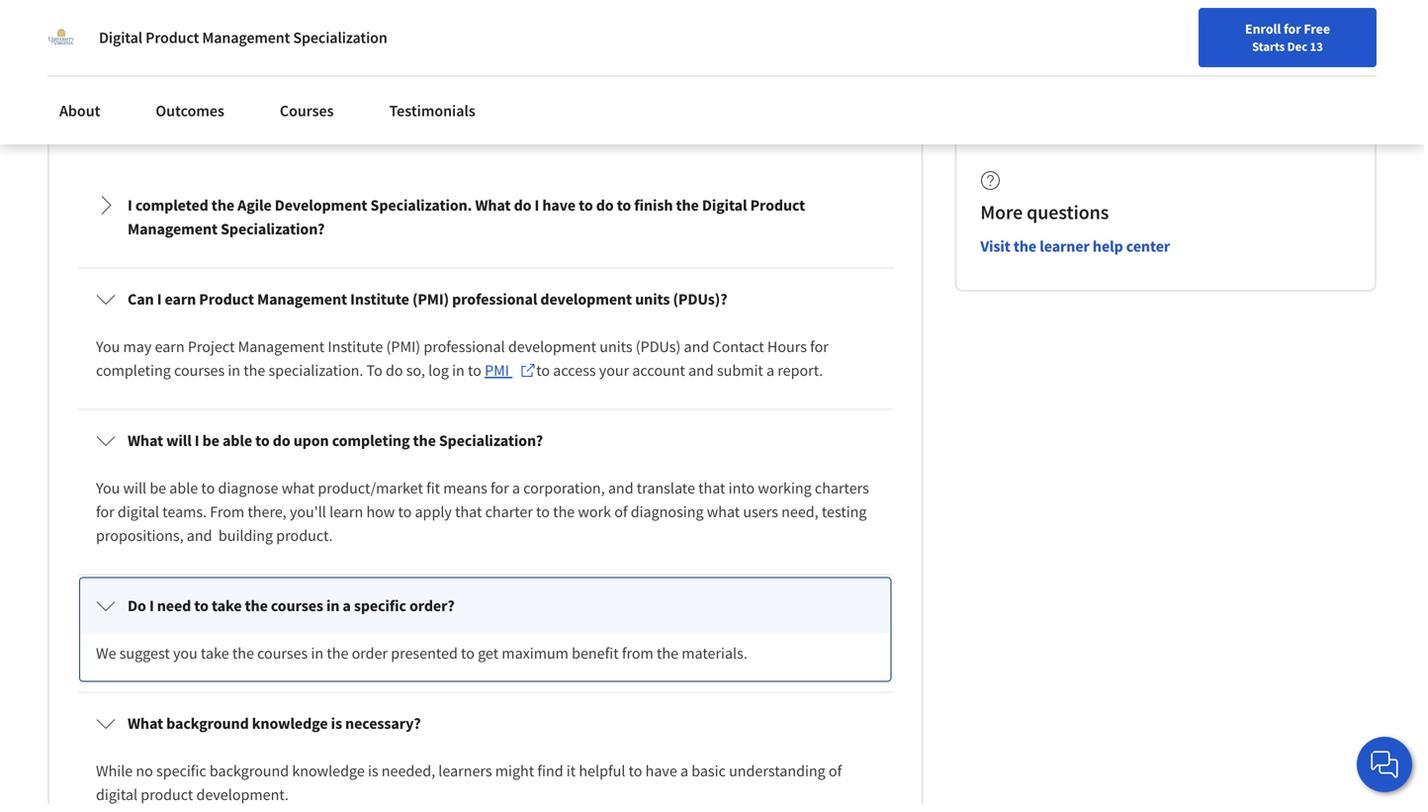Task type: vqa. For each thing, say whether or not it's contained in the screenshot.
is within the dropdown button
yes



Task type: describe. For each thing, give the bounding box(es) containing it.
completing inside you may earn project management institute (pmi) professional development units (pdus) and contact hours for completing courses in the specialization. to do so, log in to
[[96, 360, 171, 380]]

for up propositions,
[[96, 502, 114, 522]]

frequently asked questions
[[47, 78, 371, 113]]

find your new career
[[912, 62, 1036, 80]]

(pmi) for product
[[412, 289, 449, 309]]

for up charter
[[491, 478, 509, 498]]

understanding
[[729, 761, 826, 781]]

to inside you may earn project management institute (pmi) professional development units (pdus) and contact hours for completing courses in the specialization. to do so, log in to
[[468, 360, 482, 380]]

digital product management specialization
[[99, 28, 387, 47]]

the right you
[[232, 643, 254, 663]]

0 vertical spatial that
[[698, 478, 725, 498]]

teams.
[[162, 502, 207, 522]]

do inside you may earn project management institute (pmi) professional development units (pdus) and contact hours for completing courses in the specialization. to do so, log in to
[[386, 360, 403, 380]]

will for what
[[166, 431, 192, 450]]

english
[[1082, 62, 1130, 82]]

need
[[157, 596, 191, 616]]

english button
[[1046, 40, 1166, 104]]

0 vertical spatial your
[[941, 62, 967, 80]]

basic
[[692, 761, 726, 781]]

what background knowledge is necessary?
[[128, 714, 421, 733]]

frequently
[[47, 78, 176, 113]]

do
[[128, 596, 146, 616]]

propositions,
[[96, 526, 184, 545]]

product inside i completed the agile development specialization. what do i have to do to finish the digital product management specialization?
[[750, 195, 805, 215]]

chat with us image
[[1369, 749, 1401, 780]]

and up work
[[608, 478, 634, 498]]

submit
[[717, 360, 763, 380]]

what for what background knowledge is necessary?
[[128, 714, 163, 733]]

benefit
[[572, 643, 619, 663]]

specialization.
[[370, 195, 472, 215]]

pmi
[[485, 360, 513, 380]]

testimonials link
[[377, 89, 487, 133]]

materials.
[[682, 643, 748, 663]]

specialization
[[293, 28, 387, 47]]

in right log
[[452, 360, 465, 380]]

institute for product
[[350, 289, 409, 309]]

new
[[970, 62, 995, 80]]

be inside the you will be able to diagnose what product/market fit means for a corporation, and translate that into working charters for digital teams. from there, you'll learn how to apply that charter to the work of diagnosing what users need, testing propositions, and  building product.
[[150, 478, 166, 498]]

find your new career link
[[902, 59, 1046, 84]]

visit
[[980, 236, 1011, 256]]

can i earn product management institute (pmi) professional development units (pdus)?
[[128, 289, 727, 309]]

a inside the 'while no specific background knowledge is needed, learners might find it helpful to have a basic understanding of digital product development.'
[[680, 761, 688, 781]]

what will i be able to do upon completing the specialization?
[[128, 431, 543, 450]]

dec
[[1287, 39, 1308, 54]]

presented
[[391, 643, 458, 663]]

you may earn project management institute (pmi) professional development units (pdus) and contact hours for completing courses in the specialization. to do so, log in to
[[96, 337, 832, 380]]

courses inside you may earn project management institute (pmi) professional development units (pdus) and contact hours for completing courses in the specialization. to do so, log in to
[[174, 360, 225, 380]]

product.
[[276, 526, 333, 545]]

enroll
[[1245, 20, 1281, 38]]

while
[[96, 761, 133, 781]]

specific inside 'dropdown button'
[[354, 596, 406, 616]]

of inside the you will be able to diagnose what product/market fit means for a corporation, and translate that into working charters for digital teams. from there, you'll learn how to apply that charter to the work of diagnosing what users need, testing propositions, and  building product.
[[614, 502, 628, 522]]

units for (pdus)
[[600, 337, 633, 356]]

management inside i completed the agile development specialization. what do i have to do to finish the digital product management specialization?
[[128, 219, 218, 239]]

can i earn product management institute (pmi) professional development units (pdus)? button
[[80, 271, 890, 327]]

and inside you may earn project management institute (pmi) professional development units (pdus) and contact hours for completing courses in the specialization. to do so, log in to
[[684, 337, 709, 356]]

about link
[[47, 89, 112, 133]]

log
[[428, 360, 449, 380]]

enroll for free starts dec 13
[[1245, 20, 1330, 54]]

charters
[[815, 478, 869, 498]]

learn
[[329, 502, 363, 522]]

earn for may
[[155, 337, 185, 356]]

find
[[912, 62, 938, 80]]

opens in a new tab image
[[448, 292, 464, 308]]

finish
[[634, 195, 673, 215]]

professional for (pdus)?
[[452, 289, 537, 309]]

what background knowledge is necessary? button
[[80, 696, 890, 751]]

product/market
[[318, 478, 423, 498]]

have inside i completed the agile development specialization. what do i have to do to finish the digital product management specialization?
[[542, 195, 576, 215]]

management inside you may earn project management institute (pmi) professional development units (pdus) and contact hours for completing courses in the specialization. to do so, log in to
[[238, 337, 325, 356]]

you for you will be able to diagnose what product/market fit means for a corporation, and translate that into working charters for digital teams. from there, you'll learn how to apply that charter to the work of diagnosing what users need, testing propositions, and  building product.
[[96, 478, 120, 498]]

project
[[188, 337, 235, 356]]

the inside the you will be able to diagnose what product/market fit means for a corporation, and translate that into working charters for digital teams. from there, you'll learn how to apply that charter to the work of diagnosing what users need, testing propositions, and  building product.
[[553, 502, 575, 522]]

the up fit
[[413, 431, 436, 450]]

so,
[[406, 360, 425, 380]]

we suggest you take the courses in the order presented to get maximum benefit from the materials.
[[96, 643, 748, 663]]

a inside the you will be able to diagnose what product/market fit means for a corporation, and translate that into working charters for digital teams. from there, you'll learn how to apply that charter to the work of diagnosing what users need, testing propositions, and  building product.
[[512, 478, 520, 498]]

helpful
[[579, 761, 625, 781]]

translate
[[637, 478, 695, 498]]

visit the learner help center link
[[980, 236, 1170, 256]]

center
[[1126, 236, 1170, 256]]

1 vertical spatial take
[[201, 643, 229, 663]]

specific inside the 'while no specific background knowledge is needed, learners might find it helpful to have a basic understanding of digital product development.'
[[156, 761, 206, 781]]

you will be able to diagnose what product/market fit means for a corporation, and translate that into working charters for digital teams. from there, you'll learn how to apply that charter to the work of diagnosing what users need, testing propositions, and  building product.
[[96, 478, 872, 545]]

corporation,
[[523, 478, 605, 498]]

no
[[136, 761, 153, 781]]

of inside the 'while no specific background knowledge is needed, learners might find it helpful to have a basic understanding of digital product development.'
[[829, 761, 842, 781]]

to inside the 'while no specific background knowledge is needed, learners might find it helpful to have a basic understanding of digital product development.'
[[629, 761, 642, 781]]

you for you may earn project management institute (pmi) professional development units (pdus) and contact hours for completing courses in the specialization. to do so, log in to
[[96, 337, 120, 356]]

asked
[[181, 78, 251, 113]]

0 horizontal spatial that
[[455, 502, 482, 522]]

professional for (pdus)
[[424, 337, 505, 356]]

a inside 'dropdown button'
[[343, 596, 351, 616]]

courses link
[[268, 89, 346, 133]]

means
[[443, 478, 487, 498]]

a down 'hours'
[[767, 360, 775, 380]]

background inside the 'while no specific background knowledge is needed, learners might find it helpful to have a basic understanding of digital product development.'
[[210, 761, 289, 781]]

earn for i
[[165, 289, 196, 309]]

the left order
[[327, 643, 349, 663]]

show notifications image
[[1194, 64, 1218, 88]]

maximum
[[502, 643, 569, 663]]

the inside 'dropdown button'
[[245, 596, 268, 616]]

be inside dropdown button
[[202, 431, 219, 450]]

background inside dropdown button
[[166, 714, 249, 733]]

your inside list
[[599, 360, 629, 380]]

order
[[352, 643, 388, 663]]

the left agile
[[211, 195, 234, 215]]

pmi link
[[485, 358, 536, 382]]

the inside you may earn project management institute (pmi) professional development units (pdus) and contact hours for completing courses in the specialization. to do so, log in to
[[244, 360, 265, 380]]

(pdus)?
[[673, 289, 727, 309]]

from
[[210, 502, 244, 522]]

in inside 'dropdown button'
[[326, 596, 340, 616]]

completing inside dropdown button
[[332, 431, 410, 450]]

to
[[366, 360, 383, 380]]

individuals
[[53, 10, 132, 30]]

testimonials
[[389, 101, 475, 121]]

0 vertical spatial questions
[[256, 78, 371, 113]]

upon
[[293, 431, 329, 450]]

13
[[1310, 39, 1323, 54]]

what will i be able to do upon completing the specialization? button
[[80, 413, 890, 468]]

from
[[622, 643, 654, 663]]

diagnosing
[[631, 502, 704, 522]]

need,
[[781, 502, 819, 522]]

more
[[980, 200, 1023, 224]]



Task type: locate. For each thing, give the bounding box(es) containing it.
0 vertical spatial of
[[614, 502, 628, 522]]

1 vertical spatial you
[[96, 478, 120, 498]]

list containing i completed the agile development specialization. what do i have to do to finish the digital product management specialization?
[[73, 171, 897, 804]]

report.
[[778, 360, 823, 380]]

in down product.
[[326, 596, 340, 616]]

1 horizontal spatial questions
[[1027, 200, 1109, 224]]

work
[[578, 502, 611, 522]]

specialization? inside i completed the agile development specialization. what do i have to do to finish the digital product management specialization?
[[221, 219, 325, 239]]

learners
[[438, 761, 492, 781]]

0 horizontal spatial will
[[123, 478, 147, 498]]

1 vertical spatial product
[[750, 195, 805, 215]]

questions up "learner"
[[1027, 200, 1109, 224]]

0 vertical spatial courses
[[174, 360, 225, 380]]

1 vertical spatial completing
[[332, 431, 410, 450]]

units left (pdus)
[[600, 337, 633, 356]]

management
[[202, 28, 290, 47], [128, 219, 218, 239], [257, 289, 347, 309], [238, 337, 325, 356]]

and down teams. on the left bottom of the page
[[187, 526, 212, 545]]

you up propositions,
[[96, 478, 120, 498]]

what inside i completed the agile development specialization. what do i have to do to finish the digital product management specialization?
[[475, 195, 511, 215]]

development
[[275, 195, 367, 215]]

0 horizontal spatial what
[[282, 478, 315, 498]]

(pmi) for project
[[386, 337, 420, 356]]

(pmi) inside dropdown button
[[412, 289, 449, 309]]

1 horizontal spatial have
[[646, 761, 677, 781]]

1 vertical spatial specialization?
[[439, 431, 543, 450]]

university of virginia image
[[47, 24, 75, 51]]

you left "may"
[[96, 337, 120, 356]]

0 vertical spatial what
[[282, 478, 315, 498]]

do i need to take the courses in a specific order?
[[128, 596, 455, 616]]

individuals link
[[24, 0, 140, 40]]

0 vertical spatial product
[[146, 28, 199, 47]]

0 horizontal spatial is
[[331, 714, 342, 733]]

0 vertical spatial knowledge
[[252, 714, 328, 733]]

is left necessary?
[[331, 714, 342, 733]]

0 horizontal spatial completing
[[96, 360, 171, 380]]

find
[[537, 761, 563, 781]]

digital up propositions,
[[118, 502, 159, 522]]

earn inside you may earn project management institute (pmi) professional development units (pdus) and contact hours for completing courses in the specialization. to do so, log in to
[[155, 337, 185, 356]]

will inside what will i be able to do upon completing the specialization? dropdown button
[[166, 431, 192, 450]]

institute inside you may earn project management institute (pmi) professional development units (pdus) and contact hours for completing courses in the specialization. to do so, log in to
[[328, 337, 383, 356]]

the down corporation,
[[553, 502, 575, 522]]

institute inside dropdown button
[[350, 289, 409, 309]]

background down you
[[166, 714, 249, 733]]

starts
[[1252, 39, 1285, 54]]

users
[[743, 502, 778, 522]]

0 horizontal spatial your
[[599, 360, 629, 380]]

0 vertical spatial able
[[223, 431, 252, 450]]

be up teams. on the left bottom of the page
[[150, 478, 166, 498]]

1 horizontal spatial specialization?
[[439, 431, 543, 450]]

be up diagnose
[[202, 431, 219, 450]]

able inside dropdown button
[[223, 431, 252, 450]]

the right finish
[[676, 195, 699, 215]]

diagnose
[[218, 478, 278, 498]]

able inside the you will be able to diagnose what product/market fit means for a corporation, and translate that into working charters for digital teams. from there, you'll learn how to apply that charter to the work of diagnosing what users need, testing propositions, and  building product.
[[169, 478, 198, 498]]

1 horizontal spatial able
[[223, 431, 252, 450]]

background up development. on the left
[[210, 761, 289, 781]]

what inside dropdown button
[[128, 714, 163, 733]]

1 vertical spatial knowledge
[[292, 761, 365, 781]]

specific up product
[[156, 761, 206, 781]]

courses down product.
[[271, 596, 323, 616]]

outcomes link
[[144, 89, 236, 133]]

for
[[1284, 20, 1301, 38], [810, 337, 829, 356], [491, 478, 509, 498], [96, 502, 114, 522]]

earn inside dropdown button
[[165, 289, 196, 309]]

1 horizontal spatial be
[[202, 431, 219, 450]]

apply
[[415, 502, 452, 522]]

learner
[[1040, 236, 1090, 256]]

more questions
[[980, 200, 1109, 224]]

your right access
[[599, 360, 629, 380]]

1 vertical spatial background
[[210, 761, 289, 781]]

1 vertical spatial courses
[[271, 596, 323, 616]]

0 vertical spatial be
[[202, 431, 219, 450]]

specific up order
[[354, 596, 406, 616]]

opens in a new tab image
[[520, 362, 536, 378]]

(pdus)
[[636, 337, 681, 356]]

what up you'll
[[282, 478, 315, 498]]

0 vertical spatial is
[[331, 714, 342, 733]]

about
[[59, 101, 100, 121]]

0 horizontal spatial questions
[[256, 78, 371, 113]]

0 vertical spatial take
[[212, 596, 242, 616]]

digital inside the 'while no specific background knowledge is needed, learners might find it helpful to have a basic understanding of digital product development.'
[[96, 785, 138, 804]]

might
[[495, 761, 534, 781]]

1 vertical spatial digital
[[96, 785, 138, 804]]

0 vertical spatial will
[[166, 431, 192, 450]]

0 horizontal spatial specialization?
[[221, 219, 325, 239]]

questions down specialization
[[256, 78, 371, 113]]

professional up log
[[424, 337, 505, 356]]

suggest
[[119, 643, 170, 663]]

can
[[128, 289, 154, 309]]

i inside 'dropdown button'
[[149, 596, 154, 616]]

1 vertical spatial will
[[123, 478, 147, 498]]

0 vertical spatial completing
[[96, 360, 171, 380]]

digital inside i completed the agile development specialization. what do i have to do to finish the digital product management specialization?
[[702, 195, 747, 215]]

digital up coursera image
[[99, 28, 142, 47]]

1 vertical spatial questions
[[1027, 200, 1109, 224]]

0 vertical spatial institute
[[350, 289, 409, 309]]

0 vertical spatial specific
[[354, 596, 406, 616]]

1 horizontal spatial completing
[[332, 431, 410, 450]]

0 vertical spatial earn
[[165, 289, 196, 309]]

knowledge up development. on the left
[[252, 714, 328, 733]]

digital down while
[[96, 785, 138, 804]]

0 vertical spatial digital
[[99, 28, 142, 47]]

what down into
[[707, 502, 740, 522]]

digital
[[99, 28, 142, 47], [702, 195, 747, 215]]

0 vertical spatial what
[[475, 195, 511, 215]]

0 horizontal spatial units
[[600, 337, 633, 356]]

is inside what background knowledge is necessary? dropdown button
[[331, 714, 342, 733]]

0 vertical spatial (pmi)
[[412, 289, 449, 309]]

specialization? down agile
[[221, 219, 325, 239]]

outcomes
[[156, 101, 224, 121]]

0 vertical spatial specialization?
[[221, 219, 325, 239]]

your right find
[[941, 62, 967, 80]]

units inside dropdown button
[[635, 289, 670, 309]]

i completed the agile development specialization. what do i have to do to finish the digital product management specialization?
[[128, 195, 805, 239]]

testing
[[822, 502, 867, 522]]

development for (pdus)
[[508, 337, 596, 356]]

take inside 'dropdown button'
[[212, 596, 242, 616]]

1 vertical spatial digital
[[702, 195, 747, 215]]

product inside can i earn product management institute (pmi) professional development units (pdus)? dropdown button
[[199, 289, 254, 309]]

1 horizontal spatial digital
[[702, 195, 747, 215]]

in
[[228, 360, 240, 380], [452, 360, 465, 380], [326, 596, 340, 616], [311, 643, 324, 663]]

in left order
[[311, 643, 324, 663]]

fit
[[426, 478, 440, 498]]

1 vertical spatial what
[[128, 431, 163, 450]]

you inside you may earn project management institute (pmi) professional development units (pdus) and contact hours for completing courses in the specialization. to do so, log in to
[[96, 337, 120, 356]]

do i need to take the courses in a specific order? button
[[80, 578, 890, 633]]

0 vertical spatial development
[[540, 289, 632, 309]]

while no specific background knowledge is needed, learners might find it helpful to have a basic understanding of digital product development.
[[96, 761, 845, 804]]

will for you
[[123, 478, 147, 498]]

career
[[998, 62, 1036, 80]]

specialization? up means
[[439, 431, 543, 450]]

access
[[553, 360, 596, 380]]

digital right finish
[[702, 195, 747, 215]]

to access your account and submit a report.
[[536, 360, 829, 380]]

1 vertical spatial professional
[[424, 337, 505, 356]]

1 vertical spatial specific
[[156, 761, 206, 781]]

courses
[[280, 101, 334, 121]]

1 vertical spatial able
[[169, 478, 198, 498]]

1 vertical spatial your
[[599, 360, 629, 380]]

1 horizontal spatial will
[[166, 431, 192, 450]]

the down building
[[245, 596, 268, 616]]

account
[[632, 360, 685, 380]]

what right the specialization.
[[475, 195, 511, 215]]

1 horizontal spatial what
[[707, 502, 740, 522]]

institute
[[350, 289, 409, 309], [328, 337, 383, 356]]

may
[[123, 337, 152, 356]]

you'll
[[290, 502, 326, 522]]

1 vertical spatial have
[[646, 761, 677, 781]]

1 horizontal spatial that
[[698, 478, 725, 498]]

of
[[614, 502, 628, 522], [829, 761, 842, 781]]

how
[[366, 502, 395, 522]]

of right work
[[614, 502, 628, 522]]

in down 'project'
[[228, 360, 240, 380]]

will up teams. on the left bottom of the page
[[166, 431, 192, 450]]

able up diagnose
[[223, 431, 252, 450]]

have
[[542, 195, 576, 215], [646, 761, 677, 781]]

2 vertical spatial product
[[199, 289, 254, 309]]

1 vertical spatial institute
[[328, 337, 383, 356]]

into
[[729, 478, 755, 498]]

working
[[758, 478, 812, 498]]

for inside you may earn project management institute (pmi) professional development units (pdus) and contact hours for completing courses in the specialization. to do so, log in to
[[810, 337, 829, 356]]

1 horizontal spatial of
[[829, 761, 842, 781]]

and left the submit
[[688, 360, 714, 380]]

questions
[[256, 78, 371, 113], [1027, 200, 1109, 224]]

list
[[73, 171, 897, 804]]

is left needed,
[[368, 761, 378, 781]]

0 vertical spatial units
[[635, 289, 670, 309]]

1 vertical spatial (pmi)
[[386, 337, 420, 356]]

knowledge down what background knowledge is necessary? at the left bottom
[[292, 761, 365, 781]]

specialization.
[[269, 360, 363, 380]]

development inside you may earn project management institute (pmi) professional development units (pdus) and contact hours for completing courses in the specialization. to do so, log in to
[[508, 337, 596, 356]]

completing down "may"
[[96, 360, 171, 380]]

have inside the 'while no specific background knowledge is needed, learners might find it helpful to have a basic understanding of digital product development.'
[[646, 761, 677, 781]]

0 vertical spatial digital
[[118, 502, 159, 522]]

0 horizontal spatial have
[[542, 195, 576, 215]]

1 horizontal spatial specific
[[354, 596, 406, 616]]

will
[[166, 431, 192, 450], [123, 478, 147, 498]]

knowledge
[[252, 714, 328, 733], [292, 761, 365, 781]]

what for what will i be able to do upon completing the specialization?
[[128, 431, 163, 450]]

will inside the you will be able to diagnose what product/market fit means for a corporation, and translate that into working charters for digital teams. from there, you'll learn how to apply that charter to the work of diagnosing what users need, testing propositions, and  building product.
[[123, 478, 147, 498]]

for up dec
[[1284, 20, 1301, 38]]

is
[[331, 714, 342, 733], [368, 761, 378, 781]]

0 horizontal spatial of
[[614, 502, 628, 522]]

0 horizontal spatial specific
[[156, 761, 206, 781]]

professional inside you may earn project management institute (pmi) professional development units (pdus) and contact hours for completing courses in the specialization. to do so, log in to
[[424, 337, 505, 356]]

a left order?
[[343, 596, 351, 616]]

a
[[767, 360, 775, 380], [512, 478, 520, 498], [343, 596, 351, 616], [680, 761, 688, 781]]

for up report.
[[810, 337, 829, 356]]

professional inside dropdown button
[[452, 289, 537, 309]]

courses inside 'dropdown button'
[[271, 596, 323, 616]]

free
[[1304, 20, 1330, 38]]

1 horizontal spatial units
[[635, 289, 670, 309]]

help
[[1093, 236, 1123, 256]]

that left into
[[698, 478, 725, 498]]

0 vertical spatial you
[[96, 337, 120, 356]]

0 horizontal spatial able
[[169, 478, 198, 498]]

1 vertical spatial units
[[600, 337, 633, 356]]

hours
[[767, 337, 807, 356]]

1 horizontal spatial your
[[941, 62, 967, 80]]

i
[[128, 195, 132, 215], [535, 195, 539, 215], [157, 289, 162, 309], [195, 431, 199, 450], [149, 596, 154, 616]]

(pmi) up 'so,'
[[386, 337, 420, 356]]

is inside the 'while no specific background knowledge is needed, learners might find it helpful to have a basic understanding of digital product development.'
[[368, 761, 378, 781]]

courses down do i need to take the courses in a specific order?
[[257, 643, 308, 663]]

a left basic
[[680, 761, 688, 781]]

None search field
[[282, 52, 608, 91]]

of right understanding
[[829, 761, 842, 781]]

digital inside the you will be able to diagnose what product/market fit means for a corporation, and translate that into working charters for digital teams. from there, you'll learn how to apply that charter to the work of diagnosing what users need, testing propositions, and  building product.
[[118, 502, 159, 522]]

0 vertical spatial professional
[[452, 289, 537, 309]]

1 vertical spatial what
[[707, 502, 740, 522]]

(pmi) up you may earn project management institute (pmi) professional development units (pdus) and contact hours for completing courses in the specialization. to do so, log in to
[[412, 289, 449, 309]]

(pmi) inside you may earn project management institute (pmi) professional development units (pdus) and contact hours for completing courses in the specialization. to do so, log in to
[[386, 337, 420, 356]]

2 you from the top
[[96, 478, 120, 498]]

units left (pdus)?
[[635, 289, 670, 309]]

the left specialization.
[[244, 360, 265, 380]]

1 vertical spatial is
[[368, 761, 378, 781]]

take right you
[[201, 643, 229, 663]]

i completed the agile development specialization. what do i have to do to finish the digital product management specialization? button
[[80, 177, 890, 257]]

professional up you may earn project management institute (pmi) professional development units (pdus) and contact hours for completing courses in the specialization. to do so, log in to
[[452, 289, 537, 309]]

completing up product/market
[[332, 431, 410, 450]]

what up the no
[[128, 714, 163, 733]]

for inside enroll for free starts dec 13
[[1284, 20, 1301, 38]]

1 horizontal spatial is
[[368, 761, 378, 781]]

digital
[[118, 502, 159, 522], [96, 785, 138, 804]]

development.
[[196, 785, 289, 804]]

knowledge inside dropdown button
[[252, 714, 328, 733]]

development for (pdus)?
[[540, 289, 632, 309]]

0 vertical spatial have
[[542, 195, 576, 215]]

visit the learner help center
[[980, 236, 1170, 256]]

courses down 'project'
[[174, 360, 225, 380]]

1 vertical spatial of
[[829, 761, 842, 781]]

able up teams. on the left bottom of the page
[[169, 478, 198, 498]]

earn right "may"
[[155, 337, 185, 356]]

specific
[[354, 596, 406, 616], [156, 761, 206, 781]]

knowledge inside the 'while no specific background knowledge is needed, learners might find it helpful to have a basic understanding of digital product development.'
[[292, 761, 365, 781]]

completing
[[96, 360, 171, 380], [332, 431, 410, 450]]

coursera image
[[24, 56, 149, 87]]

and up to access your account and submit a report. on the top of the page
[[684, 337, 709, 356]]

1 you from the top
[[96, 337, 120, 356]]

development inside can i earn product management institute (pmi) professional development units (pdus)? dropdown button
[[540, 289, 632, 309]]

units for (pdus)?
[[635, 289, 670, 309]]

0 horizontal spatial be
[[150, 478, 166, 498]]

what
[[475, 195, 511, 215], [128, 431, 163, 450], [128, 714, 163, 733]]

2 vertical spatial courses
[[257, 643, 308, 663]]

a up charter
[[512, 478, 520, 498]]

earn right can
[[165, 289, 196, 309]]

the right "visit"
[[1014, 236, 1037, 256]]

the right from
[[657, 643, 679, 663]]

there,
[[248, 502, 287, 522]]

1 vertical spatial be
[[150, 478, 166, 498]]

units inside you may earn project management institute (pmi) professional development units (pdus) and contact hours for completing courses in the specialization. to do so, log in to
[[600, 337, 633, 356]]

take right need
[[212, 596, 242, 616]]

institute for project
[[328, 337, 383, 356]]

that down means
[[455, 502, 482, 522]]

product
[[141, 785, 193, 804]]

1 vertical spatial that
[[455, 502, 482, 522]]

will up propositions,
[[123, 478, 147, 498]]

1 vertical spatial development
[[508, 337, 596, 356]]

0 vertical spatial background
[[166, 714, 249, 733]]

what up teams. on the left bottom of the page
[[128, 431, 163, 450]]

and
[[684, 337, 709, 356], [688, 360, 714, 380], [608, 478, 634, 498], [187, 526, 212, 545]]

contact
[[713, 337, 764, 356]]

have left basic
[[646, 761, 677, 781]]

it
[[567, 761, 576, 781]]

0 horizontal spatial digital
[[99, 28, 142, 47]]

you inside the you will be able to diagnose what product/market fit means for a corporation, and translate that into working charters for digital teams. from there, you'll learn how to apply that charter to the work of diagnosing what users need, testing propositions, and  building product.
[[96, 478, 120, 498]]

have left finish
[[542, 195, 576, 215]]

to inside 'dropdown button'
[[194, 596, 209, 616]]

1 vertical spatial earn
[[155, 337, 185, 356]]

2 vertical spatial what
[[128, 714, 163, 733]]



